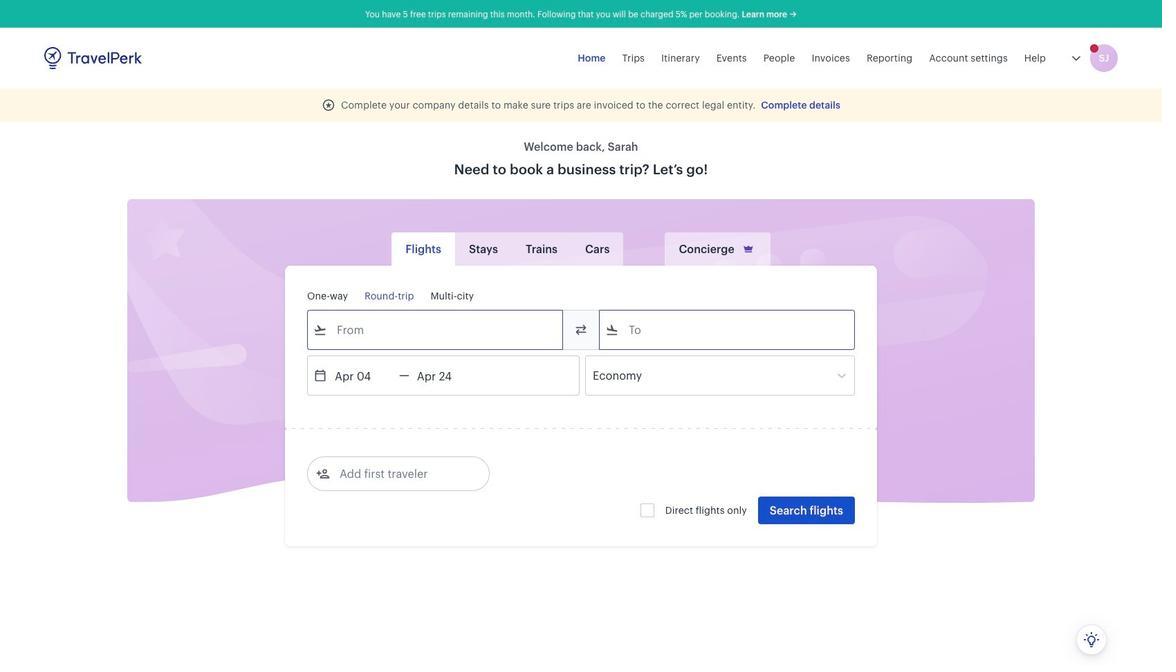 Task type: locate. For each thing, give the bounding box(es) containing it.
From search field
[[327, 319, 545, 341]]

Add first traveler search field
[[330, 463, 474, 485]]



Task type: describe. For each thing, give the bounding box(es) containing it.
Return text field
[[409, 356, 481, 395]]

To search field
[[619, 319, 837, 341]]

Depart text field
[[327, 356, 399, 395]]



